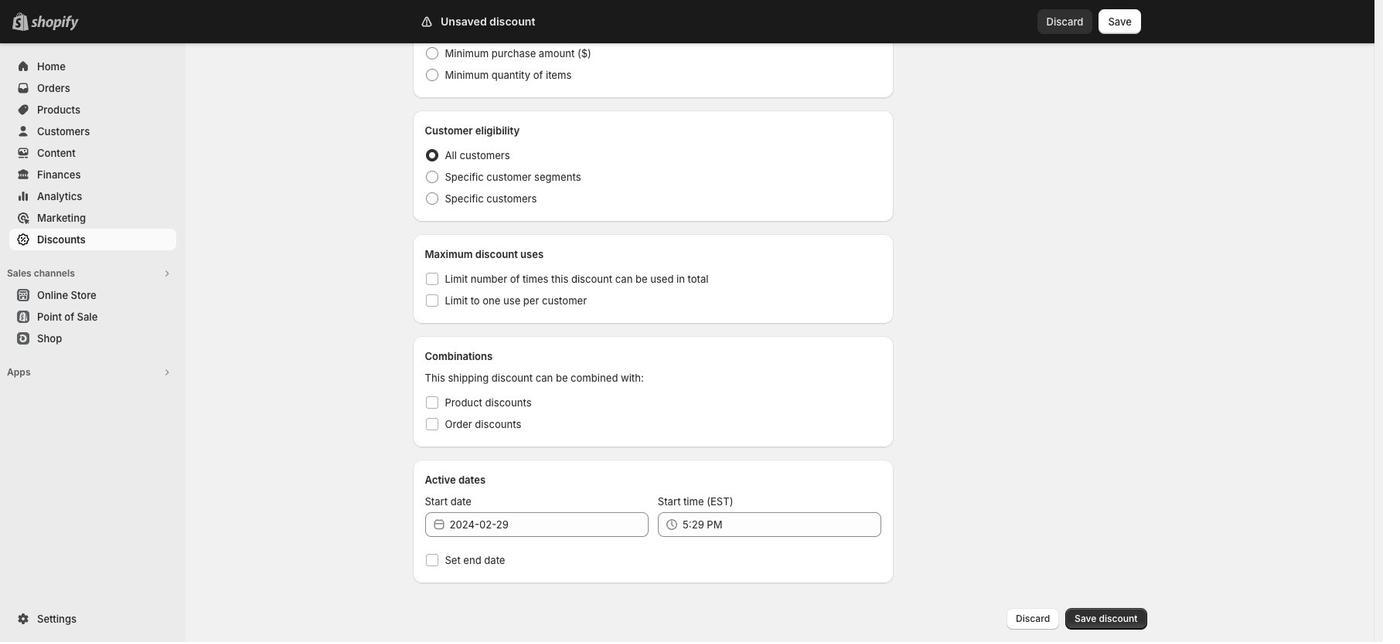 Task type: describe. For each thing, give the bounding box(es) containing it.
Enter time text field
[[683, 513, 882, 537]]



Task type: vqa. For each thing, say whether or not it's contained in the screenshot.
Enter time text box
yes



Task type: locate. For each thing, give the bounding box(es) containing it.
shopify image
[[31, 15, 79, 31]]

YYYY-MM-DD text field
[[450, 513, 649, 537]]



